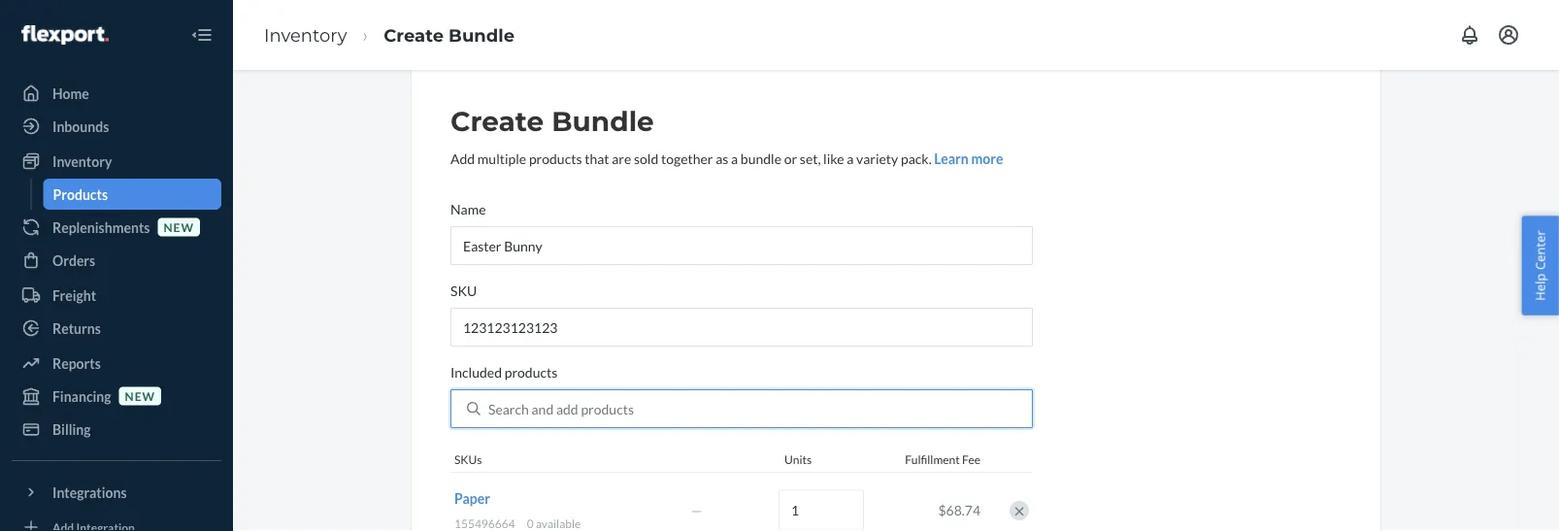 Task type: vqa. For each thing, say whether or not it's contained in the screenshot.
International Shipping
no



Task type: locate. For each thing, give the bounding box(es) containing it.
1 horizontal spatial bundle
[[552, 105, 654, 138]]

0 horizontal spatial new
[[125, 389, 155, 403]]

create bundle link
[[384, 24, 515, 46]]

0 horizontal spatial create
[[384, 24, 444, 46]]

set,
[[800, 150, 821, 167]]

0 vertical spatial inventory link
[[264, 24, 347, 46]]

new down products link
[[164, 220, 194, 234]]

products link
[[43, 179, 221, 210]]

a right like
[[847, 150, 854, 167]]

help
[[1532, 273, 1550, 301]]

financing
[[52, 388, 111, 405]]

are
[[612, 150, 632, 167]]

and
[[532, 401, 554, 417]]

add
[[451, 150, 475, 167]]

1 vertical spatial inventory link
[[12, 146, 221, 177]]

None text field
[[451, 226, 1033, 265]]

products left the that
[[529, 150, 582, 167]]

1 a from the left
[[731, 150, 738, 167]]

paper link
[[455, 490, 490, 507]]

create
[[384, 24, 444, 46], [451, 105, 544, 138]]

0 vertical spatial bundle
[[449, 24, 515, 46]]

1 horizontal spatial inventory
[[264, 24, 347, 46]]

together
[[661, 150, 713, 167]]

a
[[731, 150, 738, 167], [847, 150, 854, 167]]

replenishments
[[52, 219, 150, 236]]

0 horizontal spatial inventory link
[[12, 146, 221, 177]]

0 horizontal spatial inventory
[[52, 153, 112, 169]]

2 a from the left
[[847, 150, 854, 167]]

reports link
[[12, 348, 221, 379]]

orders link
[[12, 245, 221, 276]]

0 horizontal spatial a
[[731, 150, 738, 167]]

1 horizontal spatial create
[[451, 105, 544, 138]]

home link
[[12, 78, 221, 109]]

None text field
[[451, 308, 1033, 347]]

1 vertical spatial inventory
[[52, 153, 112, 169]]

pack.
[[901, 150, 932, 167]]

bundle
[[741, 150, 782, 167]]

2 vertical spatial products
[[581, 401, 634, 417]]

0 vertical spatial new
[[164, 220, 194, 234]]

1 vertical spatial new
[[125, 389, 155, 403]]

integrations button
[[12, 477, 221, 508]]

fulfillment
[[905, 453, 960, 467]]

products
[[529, 150, 582, 167], [505, 364, 558, 380], [581, 401, 634, 417]]

bundle
[[449, 24, 515, 46], [552, 105, 654, 138]]

products right add
[[581, 401, 634, 417]]

fee
[[963, 453, 981, 467]]

row
[[451, 472, 1033, 531]]

0 vertical spatial inventory
[[264, 24, 347, 46]]

add
[[556, 401, 579, 417]]

add multiple products that are sold together as a bundle or set, like a variety pack. learn more
[[451, 150, 1004, 167]]

new down reports link
[[125, 389, 155, 403]]

new
[[164, 220, 194, 234], [125, 389, 155, 403]]

like
[[824, 150, 845, 167]]

billing
[[52, 421, 91, 438]]

inventory link
[[264, 24, 347, 46], [12, 146, 221, 177]]

search and add products
[[489, 401, 634, 417]]

help center
[[1532, 230, 1550, 301]]

0 available
[[527, 517, 581, 531]]

bundle inside breadcrumbs navigation
[[449, 24, 515, 46]]

new for replenishments
[[164, 220, 194, 234]]

products
[[53, 186, 108, 202]]

$68.74
[[939, 502, 981, 519]]

1 vertical spatial create
[[451, 105, 544, 138]]

orders
[[52, 252, 95, 269]]

0 horizontal spatial bundle
[[449, 24, 515, 46]]

row containing paper
[[451, 472, 1033, 531]]

more
[[972, 150, 1004, 167]]

included
[[451, 364, 502, 380]]

1 horizontal spatial new
[[164, 220, 194, 234]]

inbounds
[[52, 118, 109, 135]]

inbounds link
[[12, 111, 221, 142]]

create inside breadcrumbs navigation
[[384, 24, 444, 46]]

create bundle
[[384, 24, 515, 46], [451, 105, 654, 138]]

1 vertical spatial products
[[505, 364, 558, 380]]

1 horizontal spatial a
[[847, 150, 854, 167]]

0 vertical spatial create bundle
[[384, 24, 515, 46]]

0 vertical spatial create
[[384, 24, 444, 46]]

a right as
[[731, 150, 738, 167]]

inventory
[[264, 24, 347, 46], [52, 153, 112, 169]]

products up and
[[505, 364, 558, 380]]

open notifications image
[[1459, 23, 1482, 47]]

skus
[[455, 453, 482, 467]]



Task type: describe. For each thing, give the bounding box(es) containing it.
sold
[[634, 150, 659, 167]]

returns link
[[12, 313, 221, 344]]

learn
[[935, 150, 969, 167]]

variety
[[857, 150, 899, 167]]

that
[[585, 150, 609, 167]]

billing link
[[12, 414, 221, 445]]

new for financing
[[125, 389, 155, 403]]

0 vertical spatial products
[[529, 150, 582, 167]]

close navigation image
[[190, 23, 214, 47]]

integrations
[[52, 484, 127, 501]]

1 vertical spatial create bundle
[[451, 105, 654, 138]]

help center button
[[1522, 216, 1560, 315]]

155496664
[[455, 517, 515, 531]]

—
[[692, 502, 703, 519]]

search image
[[467, 402, 481, 416]]

or
[[784, 150, 797, 167]]

open account menu image
[[1498, 23, 1521, 47]]

returns
[[52, 320, 101, 337]]

included products
[[451, 364, 558, 380]]

center
[[1532, 230, 1550, 270]]

Quantity number field
[[779, 490, 864, 531]]

0
[[527, 517, 534, 531]]

search
[[489, 401, 529, 417]]

breadcrumbs navigation
[[249, 7, 530, 63]]

paper
[[455, 490, 490, 507]]

learn more button
[[935, 149, 1004, 168]]

home
[[52, 85, 89, 101]]

freight
[[52, 287, 96, 304]]

available
[[536, 517, 581, 531]]

flexport logo image
[[21, 25, 109, 45]]

sku
[[451, 282, 477, 299]]

1 vertical spatial bundle
[[552, 105, 654, 138]]

create bundle inside breadcrumbs navigation
[[384, 24, 515, 46]]

units
[[785, 453, 812, 467]]

inventory inside breadcrumbs navigation
[[264, 24, 347, 46]]

1 horizontal spatial inventory link
[[264, 24, 347, 46]]

name
[[451, 201, 486, 217]]

freight link
[[12, 280, 221, 311]]

multiple
[[478, 150, 527, 167]]

fulfillment fee
[[905, 453, 981, 467]]

as
[[716, 150, 729, 167]]

reports
[[52, 355, 101, 371]]



